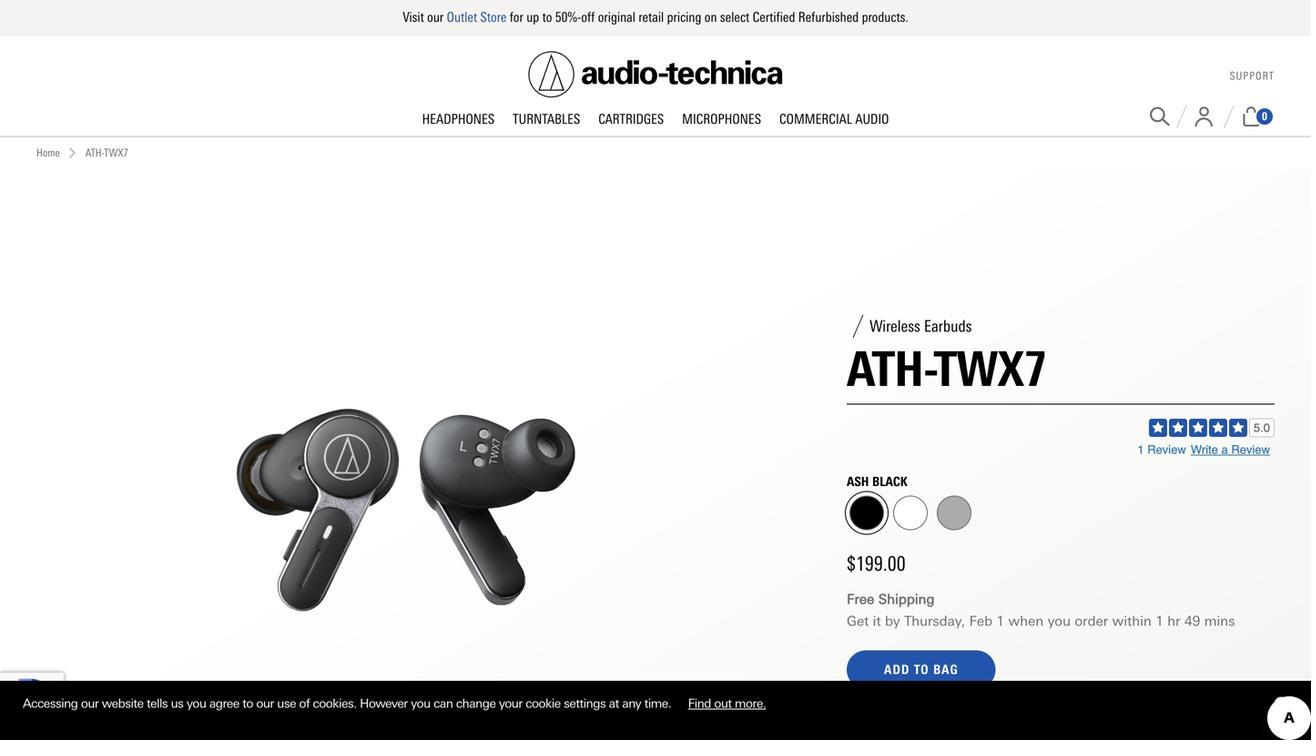 Task type: vqa. For each thing, say whether or not it's contained in the screenshot.
The Learn More / Shop Button
no



Task type: locate. For each thing, give the bounding box(es) containing it.
ath- down wireless
[[847, 340, 936, 398]]

when
[[1009, 614, 1044, 630]]

review left the write
[[1148, 443, 1187, 457]]

1 right feb at right
[[997, 614, 1005, 630]]

store
[[481, 9, 507, 26]]

you right us
[[187, 697, 206, 711]]

to right agree at the left bottom
[[243, 697, 253, 711]]

1 vertical spatial to
[[243, 697, 253, 711]]

order
[[1075, 614, 1109, 630]]

1 left hr
[[1156, 614, 1164, 630]]

0 horizontal spatial twx7
[[104, 147, 128, 159]]

divider line image
[[1177, 105, 1188, 128], [1224, 105, 1235, 128]]

0 horizontal spatial you
[[187, 697, 206, 711]]

2 horizontal spatial our
[[427, 9, 444, 26]]

us
[[171, 697, 183, 711]]

to right up
[[543, 9, 552, 26]]

None submit
[[847, 651, 996, 690]]

our for accessing
[[81, 697, 99, 711]]

commercial audio link
[[771, 111, 899, 129]]

retail
[[639, 9, 664, 26]]

0 vertical spatial ath-
[[85, 147, 104, 159]]

pricing
[[667, 9, 702, 26]]

it
[[873, 614, 881, 630]]

cross image
[[1277, 701, 1284, 708]]

0 horizontal spatial divider line image
[[1177, 105, 1188, 128]]

twx7 right breadcrumbs icon
[[104, 147, 128, 159]]

2 horizontal spatial 1
[[1156, 614, 1164, 630]]

write
[[1191, 443, 1219, 457]]

our left "website"
[[81, 697, 99, 711]]

to
[[543, 9, 552, 26], [243, 697, 253, 711]]

1 review from the left
[[1148, 443, 1187, 457]]

divider line image right magnifying glass icon
[[1177, 105, 1188, 128]]

1 vertical spatial ath-
[[847, 340, 936, 398]]

50%-
[[556, 9, 581, 26]]

on
[[705, 9, 717, 26]]

1 divider line image from the left
[[1177, 105, 1188, 128]]

black
[[873, 474, 908, 490]]

0 vertical spatial twx7
[[104, 147, 128, 159]]

turntables
[[513, 111, 580, 128]]

1
[[1138, 443, 1145, 457], [997, 614, 1005, 630], [1156, 614, 1164, 630]]

ath- right breadcrumbs icon
[[85, 147, 104, 159]]

support link
[[1230, 70, 1275, 82]]

visit our outlet store for up to 50%-off original retail pricing on select certified refurbished products.
[[403, 9, 909, 26]]

1 left the write
[[1138, 443, 1145, 457]]

1 horizontal spatial twx7
[[936, 340, 1047, 398]]

1 horizontal spatial to
[[543, 9, 552, 26]]

commercial audio
[[780, 111, 889, 128]]

our left use
[[256, 697, 274, 711]]

divider line image left basket image
[[1224, 105, 1235, 128]]

2 horizontal spatial you
[[1048, 614, 1071, 630]]

magnifying glass image
[[1150, 107, 1171, 127]]

up
[[527, 9, 539, 26]]

review
[[1148, 443, 1187, 457], [1232, 443, 1271, 457]]

out
[[714, 697, 732, 711]]

outlet
[[447, 9, 477, 26]]

ath-twx7 down earbuds
[[847, 340, 1047, 398]]

thursday,
[[905, 614, 966, 630]]

49
[[1185, 614, 1201, 630]]

find out more.
[[688, 697, 766, 711]]

refurbished
[[799, 9, 859, 26]]

0 horizontal spatial to
[[243, 697, 253, 711]]

0 horizontal spatial ath-twx7
[[85, 147, 128, 159]]

ath-twx7 right breadcrumbs icon
[[85, 147, 128, 159]]

wireless earbuds
[[870, 317, 972, 336]]

certified
[[753, 9, 796, 26]]

ath-twx7
[[85, 147, 128, 159], [847, 340, 1047, 398]]

change
[[456, 697, 496, 711]]

within
[[1113, 614, 1152, 630]]

wireless
[[870, 317, 921, 336]]

visit
[[403, 9, 424, 26]]

a
[[1222, 443, 1229, 457]]

twx7
[[104, 147, 128, 159], [936, 340, 1047, 398]]

0 vertical spatial to
[[543, 9, 552, 26]]

0 horizontal spatial our
[[81, 697, 99, 711]]

2 review from the left
[[1232, 443, 1271, 457]]

any
[[622, 697, 642, 711]]

for
[[510, 9, 524, 26]]

1 review write a review
[[1138, 443, 1271, 457]]

microphones link
[[673, 111, 771, 129]]

commercial
[[780, 111, 853, 128]]

you left order
[[1048, 614, 1071, 630]]

audio
[[856, 111, 889, 128]]

hr
[[1168, 614, 1181, 630]]

accessing
[[23, 697, 78, 711]]

cookies.
[[313, 697, 357, 711]]

can
[[434, 697, 453, 711]]

0 horizontal spatial 1
[[997, 614, 1005, 630]]

ath-
[[85, 147, 104, 159], [847, 340, 936, 398]]

0 vertical spatial ath-twx7
[[85, 147, 128, 159]]

twx7 down earbuds
[[936, 340, 1047, 398]]

ash
[[847, 474, 869, 490]]

cartridges
[[599, 111, 664, 128]]

basket image
[[1242, 107, 1263, 127]]

our
[[427, 9, 444, 26], [81, 697, 99, 711], [256, 697, 274, 711]]

review down 5.0
[[1232, 443, 1271, 457]]

headphones link
[[413, 111, 504, 129]]

you left can
[[411, 697, 431, 711]]

0 horizontal spatial review
[[1148, 443, 1187, 457]]

our right 'visit'
[[427, 9, 444, 26]]

1 review link
[[1138, 443, 1187, 457]]

0
[[1263, 110, 1268, 123]]

1 horizontal spatial ath-twx7
[[847, 340, 1047, 398]]

1 horizontal spatial review
[[1232, 443, 1271, 457]]

shipping
[[879, 592, 935, 608]]

1 vertical spatial ath-twx7
[[847, 340, 1047, 398]]

you
[[1048, 614, 1071, 630], [187, 697, 206, 711], [411, 697, 431, 711]]

1 horizontal spatial divider line image
[[1224, 105, 1235, 128]]



Task type: describe. For each thing, give the bounding box(es) containing it.
you inside free shipping get it by thursday, feb 1 when you order within 1 hr 49 mins
[[1048, 614, 1071, 630]]

at
[[609, 697, 619, 711]]

earbuds
[[924, 317, 972, 336]]

select
[[720, 9, 750, 26]]

1 horizontal spatial 1
[[1138, 443, 1145, 457]]

however
[[360, 697, 408, 711]]

use
[[277, 697, 296, 711]]

find
[[688, 697, 711, 711]]

cartridges link
[[590, 111, 673, 129]]

find out more. link
[[675, 690, 780, 718]]

more.
[[735, 697, 766, 711]]

0 horizontal spatial ath-
[[85, 147, 104, 159]]

feb
[[970, 614, 993, 630]]

products.
[[862, 9, 909, 26]]

1 horizontal spatial you
[[411, 697, 431, 711]]

free shipping get it by thursday, feb 1 when you order within 1 hr 49 mins
[[847, 592, 1236, 630]]

your
[[499, 697, 523, 711]]

headphones
[[422, 111, 495, 128]]

1 horizontal spatial ath-
[[847, 340, 936, 398]]

$199.00
[[847, 553, 906, 576]]

get
[[847, 614, 869, 630]]

mins
[[1205, 614, 1236, 630]]

agree
[[209, 697, 239, 711]]

rated 5.0 out of 5 stars image
[[1149, 419, 1275, 438]]

support
[[1230, 70, 1275, 82]]

free
[[847, 592, 875, 608]]

microphones
[[682, 111, 762, 128]]

accessing our website tells us you agree to our use of cookies. however you can change your cookie settings at any time.
[[23, 697, 675, 711]]

settings
[[564, 697, 606, 711]]

1 horizontal spatial our
[[256, 697, 274, 711]]

original
[[598, 9, 636, 26]]

0 link
[[1242, 107, 1275, 127]]

tells
[[147, 697, 168, 711]]

2 divider line image from the left
[[1224, 105, 1235, 128]]

cookie
[[526, 697, 561, 711]]

5.0
[[1254, 421, 1271, 435]]

our for visit
[[427, 9, 444, 26]]

breadcrumbs image
[[67, 148, 78, 159]]

time.
[[645, 697, 672, 711]]

store logo image
[[528, 51, 783, 98]]

turntables link
[[504, 111, 590, 129]]

1 vertical spatial twx7
[[936, 340, 1047, 398]]

ash black
[[847, 474, 908, 490]]

divider line image
[[847, 315, 870, 338]]

write a review link
[[1191, 443, 1271, 457]]

outlet store link
[[447, 9, 507, 26]]

website
[[102, 697, 143, 711]]

of
[[299, 697, 310, 711]]

home link
[[36, 144, 60, 162]]

ath twx7 image
[[72, 169, 739, 741]]

home
[[36, 147, 60, 159]]

by
[[885, 614, 901, 630]]

off
[[581, 9, 595, 26]]



